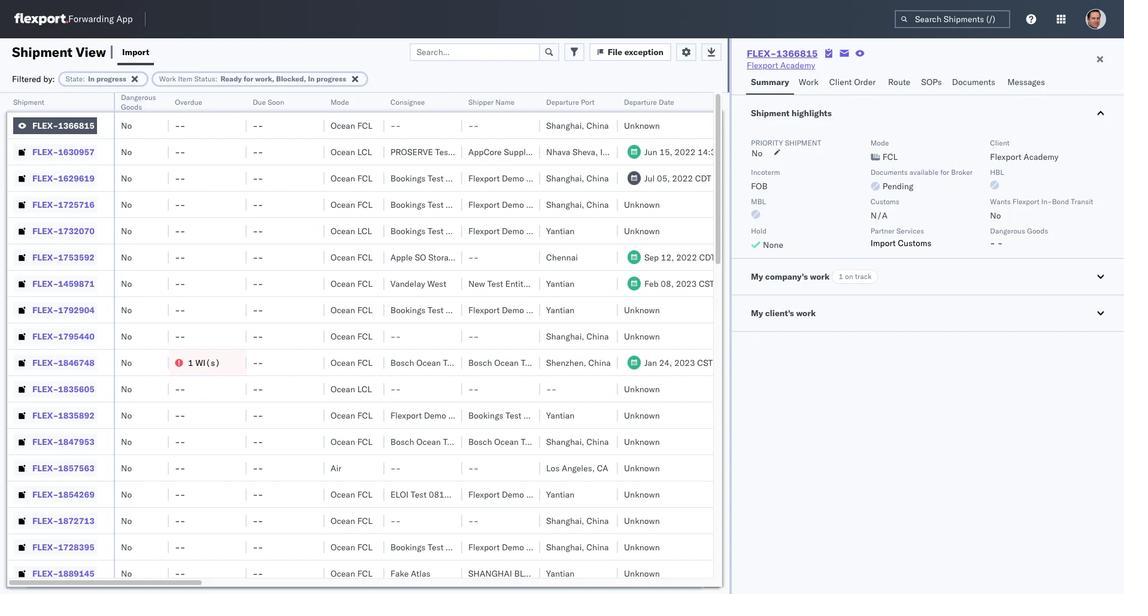 Task type: locate. For each thing, give the bounding box(es) containing it.
1 vertical spatial goods
[[1027, 226, 1049, 235]]

1 vertical spatial shipment
[[13, 98, 44, 107]]

no right the 1847953
[[121, 436, 132, 447]]

dangerous goods button
[[115, 90, 164, 112]]

no right 1725716
[[121, 199, 132, 210]]

yantian for flex-1792904
[[546, 305, 575, 315]]

ocean fcl for flex-1889145
[[331, 568, 373, 579]]

: down view
[[83, 74, 85, 83]]

3 yantian from the top
[[546, 305, 575, 315]]

cst
[[699, 278, 715, 289], [698, 357, 713, 368]]

0 vertical spatial ocean lcl
[[331, 146, 372, 157]]

no inside wants flexport in-bond transit no
[[990, 210, 1001, 221]]

shipment up priority
[[751, 108, 790, 119]]

no for flex-1366815
[[121, 120, 132, 131]]

2022 right 15,
[[675, 146, 696, 157]]

1 lcl from the top
[[357, 146, 372, 157]]

flex-1630957
[[32, 146, 95, 157]]

flex-1366815 up flexport academy
[[747, 47, 818, 59]]

demo for 1854269
[[502, 489, 524, 500]]

flex- inside button
[[32, 357, 58, 368]]

flex- down flex-1795440 button
[[32, 357, 58, 368]]

08,
[[661, 278, 674, 289]]

flex- down flex-1835605 button
[[32, 410, 58, 421]]

11 ocean fcl from the top
[[331, 489, 373, 500]]

track
[[855, 272, 872, 281]]

goods down wants flexport in-bond transit no
[[1027, 226, 1049, 235]]

work
[[159, 74, 176, 83], [799, 77, 819, 87]]

2 ocean fcl from the top
[[331, 173, 373, 184]]

0 vertical spatial 2023
[[676, 278, 697, 289]]

flex- down flex-1630957 button
[[32, 173, 58, 184]]

0 horizontal spatial in
[[88, 74, 95, 83]]

no right 1728395
[[121, 542, 132, 553]]

1 wi(s)
[[188, 357, 220, 368]]

bosch ocean test
[[391, 357, 459, 368], [468, 357, 537, 368], [391, 436, 459, 447], [468, 436, 537, 447]]

1 horizontal spatial for
[[941, 168, 950, 177]]

7 resize handle column header from the left
[[526, 93, 540, 594]]

1 horizontal spatial academy
[[1024, 152, 1059, 162]]

client inside client flexport academy incoterm fob
[[990, 138, 1010, 147]]

1 vertical spatial cdt
[[695, 173, 711, 184]]

1 vertical spatial dangerous
[[990, 226, 1026, 235]]

1 ocean fcl from the top
[[331, 120, 373, 131]]

shipment view
[[12, 43, 106, 60]]

cst right 24,
[[698, 357, 713, 368]]

yantian for flex-1732070
[[546, 226, 575, 236]]

resize handle column header for dangerous goods
[[155, 93, 169, 594]]

flex- inside flex-1630957 button
[[32, 146, 58, 157]]

no right 1732070
[[121, 226, 132, 236]]

0 vertical spatial work
[[810, 271, 830, 282]]

progress down view
[[96, 74, 126, 83]]

ocean for 1835892
[[331, 410, 355, 421]]

filtered by:
[[12, 73, 55, 84]]

academy inside client flexport academy incoterm fob
[[1024, 152, 1059, 162]]

jan
[[645, 357, 657, 368]]

0 horizontal spatial goods
[[121, 102, 142, 111]]

fcl for flex-1854269
[[357, 489, 373, 500]]

dangerous down import button
[[121, 93, 156, 102]]

1 ocean lcl from the top
[[331, 146, 372, 157]]

fcl for flex-1889145
[[357, 568, 373, 579]]

0 vertical spatial lcl
[[357, 146, 372, 157]]

jun
[[645, 146, 658, 157]]

work inside button
[[799, 77, 819, 87]]

flex-1847953
[[32, 436, 95, 447]]

3 lcl from the top
[[357, 384, 372, 394]]

cst down sep 12, 2022 cdt
[[699, 278, 715, 289]]

4 shanghai, from the top
[[546, 331, 585, 342]]

flexport demo shipper co. for 1792904
[[468, 305, 570, 315]]

flex- down flex-1728395 button
[[32, 568, 58, 579]]

13 ocean fcl from the top
[[331, 542, 373, 553]]

flex- inside flex-1732070 button
[[32, 226, 58, 236]]

8 resize handle column header from the left
[[604, 93, 618, 594]]

unknown for 1847953
[[624, 436, 660, 447]]

8 unknown from the top
[[624, 436, 660, 447]]

1 departure from the left
[[546, 98, 579, 107]]

1 horizontal spatial progress
[[316, 74, 346, 83]]

flex- inside flex-1835892 button
[[32, 410, 58, 421]]

7 ocean fcl from the top
[[331, 331, 373, 342]]

ca
[[597, 463, 608, 474]]

1 horizontal spatial dangerous
[[990, 226, 1026, 235]]

flexport demo shipper co.
[[468, 173, 570, 184], [468, 199, 570, 210], [468, 226, 570, 236], [468, 305, 570, 315], [391, 410, 492, 421], [468, 489, 570, 500], [468, 542, 570, 553]]

1 my from the top
[[751, 271, 763, 282]]

consignee for flex-1629619
[[446, 173, 486, 184]]

1 vertical spatial documents
[[871, 168, 908, 177]]

6 resize handle column header from the left
[[448, 93, 462, 594]]

dangerous inside dangerous goods - -
[[990, 226, 1026, 235]]

1 horizontal spatial mode
[[871, 138, 889, 147]]

1 left on
[[839, 272, 843, 281]]

no for flex-1846748
[[121, 357, 132, 368]]

flex- for flex-1795440 button
[[32, 331, 58, 342]]

yantian for flex-1835892
[[546, 410, 575, 421]]

flex- inside flex-1366815 button
[[32, 120, 58, 131]]

flex- inside flex-1459871 button
[[32, 278, 58, 289]]

flex-1728395 button
[[13, 539, 97, 556]]

1 vertical spatial 2022
[[672, 173, 693, 184]]

fake
[[391, 568, 409, 579]]

no for flex-1630957
[[121, 146, 132, 157]]

5 unknown from the top
[[624, 331, 660, 342]]

ocean for 1795440
[[331, 331, 355, 342]]

yantian
[[546, 226, 575, 236], [546, 278, 575, 289], [546, 305, 575, 315], [546, 410, 575, 421], [546, 489, 575, 500], [546, 568, 575, 579]]

flex- inside flex-1629619 button
[[32, 173, 58, 184]]

flex- up flex-1728395 button
[[32, 515, 58, 526]]

0 horizontal spatial import
[[122, 46, 149, 57]]

no for flex-1872713
[[121, 515, 132, 526]]

1 shanghai, from the top
[[546, 120, 585, 131]]

2022 right 12,
[[676, 252, 697, 263]]

flex-1835892 button
[[13, 407, 97, 424]]

import down partner at top
[[871, 238, 896, 249]]

ocean for 1846748
[[331, 357, 355, 368]]

shanghai, for flex-1728395
[[546, 542, 585, 553]]

2 vertical spatial ocean lcl
[[331, 384, 372, 394]]

goods inside dangerous goods - -
[[1027, 226, 1049, 235]]

lcl for -
[[357, 384, 372, 394]]

cdt for sep 12, 2022 cdt
[[699, 252, 716, 263]]

4 unknown from the top
[[624, 305, 660, 315]]

mbl
[[751, 197, 766, 206]]

order
[[854, 77, 876, 87]]

2023 right 24,
[[675, 357, 695, 368]]

cdt up feb 08, 2023 cst
[[699, 252, 716, 263]]

documents for documents available for broker
[[871, 168, 908, 177]]

shipper inside button
[[468, 98, 494, 107]]

1 for 1 on track
[[839, 272, 843, 281]]

dangerous for dangerous goods - -
[[990, 226, 1026, 235]]

2022 right 05,
[[672, 173, 693, 184]]

client order
[[830, 77, 876, 87]]

my left client's
[[751, 308, 763, 319]]

unknown for 1725716
[[624, 199, 660, 210]]

no
[[121, 120, 132, 131], [121, 146, 132, 157], [752, 148, 763, 159], [121, 173, 132, 184], [121, 199, 132, 210], [990, 210, 1001, 221], [121, 226, 132, 236], [121, 252, 132, 263], [121, 278, 132, 289], [121, 305, 132, 315], [121, 331, 132, 342], [121, 357, 132, 368], [121, 384, 132, 394], [121, 410, 132, 421], [121, 436, 132, 447], [121, 463, 132, 474], [121, 489, 132, 500], [121, 515, 132, 526], [121, 542, 132, 553], [121, 568, 132, 579]]

0 vertical spatial cst
[[699, 278, 715, 289]]

shanghai, china for flex-1847953
[[546, 436, 609, 447]]

shenzhen, china
[[546, 357, 611, 368]]

for
[[244, 74, 253, 83], [941, 168, 950, 177]]

client's
[[765, 308, 794, 319]]

client up hbl
[[990, 138, 1010, 147]]

for left work,
[[244, 74, 253, 83]]

goods inside dangerous goods
[[121, 102, 142, 111]]

1 vertical spatial work
[[796, 308, 816, 319]]

0 horizontal spatial dangerous
[[121, 93, 156, 102]]

cdt down the 14:30
[[695, 173, 711, 184]]

6 unknown from the top
[[624, 384, 660, 394]]

no for flex-1847953
[[121, 436, 132, 447]]

5 shanghai, china from the top
[[546, 436, 609, 447]]

2023 right 08,
[[676, 278, 697, 289]]

2 vertical spatial cdt
[[699, 252, 716, 263]]

ocean fcl for flex-1847953
[[331, 436, 373, 447]]

no down dangerous goods
[[121, 120, 132, 131]]

documents up pending
[[871, 168, 908, 177]]

2022
[[675, 146, 696, 157], [672, 173, 693, 184], [676, 252, 697, 263]]

--
[[175, 120, 185, 131], [253, 120, 263, 131], [391, 120, 401, 131], [468, 120, 479, 131], [175, 146, 185, 157], [253, 146, 263, 157], [175, 173, 185, 184], [253, 173, 263, 184], [175, 199, 185, 210], [253, 199, 263, 210], [175, 226, 185, 236], [253, 226, 263, 236], [175, 252, 185, 263], [253, 252, 263, 263], [468, 252, 479, 263], [175, 278, 185, 289], [253, 278, 263, 289], [175, 305, 185, 315], [253, 305, 263, 315], [175, 331, 185, 342], [253, 331, 263, 342], [391, 331, 401, 342], [468, 331, 479, 342], [253, 357, 263, 368], [175, 384, 185, 394], [253, 384, 263, 394], [391, 384, 401, 394], [468, 384, 479, 394], [546, 384, 557, 394], [175, 410, 185, 421], [253, 410, 263, 421], [175, 436, 185, 447], [253, 436, 263, 447], [175, 463, 185, 474], [253, 463, 263, 474], [391, 463, 401, 474], [468, 463, 479, 474], [175, 489, 185, 500], [253, 489, 263, 500], [175, 515, 185, 526], [253, 515, 263, 526], [391, 515, 401, 526], [468, 515, 479, 526], [175, 542, 185, 553], [253, 542, 263, 553], [175, 568, 185, 579], [253, 568, 263, 579]]

1 left wi(s) at the left of page
[[188, 357, 193, 368]]

flex-
[[747, 47, 777, 59], [32, 120, 58, 131], [32, 146, 58, 157], [32, 173, 58, 184], [32, 199, 58, 210], [32, 226, 58, 236], [32, 252, 58, 263], [32, 278, 58, 289], [32, 305, 58, 315], [32, 331, 58, 342], [32, 357, 58, 368], [32, 384, 58, 394], [32, 410, 58, 421], [32, 436, 58, 447], [32, 463, 58, 474], [32, 489, 58, 500], [32, 515, 58, 526], [32, 542, 58, 553], [32, 568, 58, 579]]

no right 1792904
[[121, 305, 132, 315]]

n/a
[[871, 210, 888, 221]]

state
[[66, 74, 83, 83]]

2 vertical spatial shipment
[[751, 108, 790, 119]]

sheva,
[[573, 146, 598, 157]]

import inside button
[[122, 46, 149, 57]]

flex- for flex-1725716 button
[[32, 199, 58, 210]]

no for flex-1857563
[[121, 463, 132, 474]]

jan 24, 2023 cst
[[645, 357, 713, 368]]

3 shanghai, china from the top
[[546, 199, 609, 210]]

0 vertical spatial my
[[751, 271, 763, 282]]

10 unknown from the top
[[624, 489, 660, 500]]

pending
[[883, 181, 914, 192]]

demo for 1725716
[[502, 199, 524, 210]]

4 resize handle column header from the left
[[310, 93, 325, 594]]

0 vertical spatial mode
[[331, 98, 349, 107]]

shanghai, china
[[546, 120, 609, 131], [546, 173, 609, 184], [546, 199, 609, 210], [546, 331, 609, 342], [546, 436, 609, 447], [546, 515, 609, 526], [546, 542, 609, 553]]

no for flex-1629619
[[121, 173, 132, 184]]

no right 1835605
[[121, 384, 132, 394]]

1366815 inside button
[[58, 120, 95, 131]]

customs
[[871, 197, 900, 206], [898, 238, 932, 249]]

sops button
[[917, 71, 948, 95]]

fcl for flex-1792904
[[357, 305, 373, 315]]

no for flex-1854269
[[121, 489, 132, 500]]

no down wants
[[990, 210, 1001, 221]]

1 vertical spatial flex-1366815
[[32, 120, 95, 131]]

0 vertical spatial 1
[[839, 272, 843, 281]]

air
[[331, 463, 342, 474]]

flex- down flex-1366815 button
[[32, 146, 58, 157]]

flex- down flex-1835892 button
[[32, 436, 58, 447]]

1 vertical spatial 1
[[188, 357, 193, 368]]

demo
[[502, 173, 524, 184], [502, 199, 524, 210], [502, 226, 524, 236], [502, 305, 524, 315], [424, 410, 446, 421], [502, 489, 524, 500], [502, 542, 524, 553]]

2 unknown from the top
[[624, 199, 660, 210]]

14 ocean fcl from the top
[[331, 568, 373, 579]]

in right blocked,
[[308, 74, 315, 83]]

dangerous for dangerous goods
[[121, 93, 156, 102]]

6 shanghai, from the top
[[546, 515, 585, 526]]

west
[[427, 278, 447, 289]]

no right 1629619
[[121, 173, 132, 184]]

0 vertical spatial client
[[830, 77, 852, 87]]

flexport
[[747, 60, 778, 71], [990, 152, 1022, 162], [468, 173, 500, 184], [1013, 197, 1040, 206], [468, 199, 500, 210], [468, 226, 500, 236], [468, 305, 500, 315], [391, 410, 422, 421], [468, 489, 500, 500], [468, 542, 500, 553]]

0 vertical spatial documents
[[952, 77, 996, 87]]

2 shanghai, china from the top
[[546, 173, 609, 184]]

1 vertical spatial cst
[[698, 357, 713, 368]]

flex- down shipment button
[[32, 120, 58, 131]]

1 vertical spatial import
[[871, 238, 896, 249]]

3 shanghai, from the top
[[546, 199, 585, 210]]

flex- inside flex-1725716 button
[[32, 199, 58, 210]]

4 shanghai, china from the top
[[546, 331, 609, 342]]

flex- inside flex-1872713 button
[[32, 515, 58, 526]]

1 horizontal spatial in
[[308, 74, 315, 83]]

blocked,
[[276, 74, 306, 83]]

in right state
[[88, 74, 95, 83]]

ocean fcl for flex-1725716
[[331, 199, 373, 210]]

work right client's
[[796, 308, 816, 319]]

flexport academy
[[747, 60, 815, 71]]

flex- for flex-1732070 button
[[32, 226, 58, 236]]

flex- down flex-1732070 button
[[32, 252, 58, 263]]

0 horizontal spatial work
[[159, 74, 176, 83]]

9 unknown from the top
[[624, 463, 660, 474]]

mode
[[331, 98, 349, 107], [871, 138, 889, 147]]

flex- up flex-1732070 button
[[32, 199, 58, 210]]

documents for documents
[[952, 77, 996, 87]]

081801
[[429, 489, 460, 500]]

1 vertical spatial lcl
[[357, 226, 372, 236]]

3 unknown from the top
[[624, 226, 660, 236]]

1 horizontal spatial import
[[871, 238, 896, 249]]

fake atlas
[[391, 568, 431, 579]]

no right 1846748
[[121, 357, 132, 368]]

1 horizontal spatial departure
[[624, 98, 657, 107]]

flex- inside flex-1795440 button
[[32, 331, 58, 342]]

bosch
[[391, 357, 414, 368], [468, 357, 492, 368], [391, 436, 414, 447], [468, 436, 492, 447]]

no for flex-1795440
[[121, 331, 132, 342]]

1 horizontal spatial work
[[799, 77, 819, 87]]

1 vertical spatial 1366815
[[58, 120, 95, 131]]

flex- inside flex-1889145 button
[[32, 568, 58, 579]]

shipment down filtered
[[13, 98, 44, 107]]

progress
[[96, 74, 126, 83], [316, 74, 346, 83]]

: left ready
[[215, 74, 218, 83]]

no right 1889145
[[121, 568, 132, 579]]

highlights
[[792, 108, 832, 119]]

0 vertical spatial dangerous
[[121, 93, 156, 102]]

1 vertical spatial my
[[751, 308, 763, 319]]

unknown for 1835605
[[624, 384, 660, 394]]

flex- up flex-1872713 button
[[32, 489, 58, 500]]

ocean fcl for flex-1846748
[[331, 357, 373, 368]]

10 ocean fcl from the top
[[331, 436, 373, 447]]

demo for 1792904
[[502, 305, 524, 315]]

ocean fcl for flex-1872713
[[331, 515, 373, 526]]

sep 12, 2022 cdt
[[645, 252, 716, 263]]

flexport inside wants flexport in-bond transit no
[[1013, 197, 1040, 206]]

7 shanghai, china from the top
[[546, 542, 609, 553]]

1725716
[[58, 199, 95, 210]]

2 lcl from the top
[[357, 226, 372, 236]]

work item status : ready for work, blocked, in progress
[[159, 74, 346, 83]]

flex- up the flex-1846748 button
[[32, 331, 58, 342]]

3 ocean lcl from the top
[[331, 384, 372, 394]]

flex- inside flex-1753592 button
[[32, 252, 58, 263]]

academy down flex-1366815 link
[[781, 60, 815, 71]]

flex- inside flex-1854269 button
[[32, 489, 58, 500]]

2 vertical spatial 2022
[[676, 252, 697, 263]]

3 ocean fcl from the top
[[331, 199, 373, 210]]

1 shanghai, china from the top
[[546, 120, 609, 131]]

0 vertical spatial goods
[[121, 102, 142, 111]]

1 horizontal spatial :
[[215, 74, 218, 83]]

1 horizontal spatial goods
[[1027, 226, 1049, 235]]

flex- up flex-1835892 button
[[32, 384, 58, 394]]

0 horizontal spatial for
[[244, 74, 253, 83]]

dangerous down wants
[[990, 226, 1026, 235]]

shipper for flex-1854269
[[526, 489, 556, 500]]

1 horizontal spatial 1
[[839, 272, 843, 281]]

client
[[830, 77, 852, 87], [990, 138, 1010, 147]]

documents right sops button
[[952, 77, 996, 87]]

shanghai, china for flex-1629619
[[546, 173, 609, 184]]

1 vertical spatial client
[[990, 138, 1010, 147]]

flex- for flex-1459871 button
[[32, 278, 58, 289]]

departure left the date
[[624, 98, 657, 107]]

fcl for flex-1753592
[[357, 252, 373, 263]]

customs up n/a
[[871, 197, 900, 206]]

5 yantian from the top
[[546, 489, 575, 500]]

fob
[[751, 181, 768, 192]]

no for flex-1728395
[[121, 542, 132, 553]]

china for flex-1872713
[[587, 515, 609, 526]]

1 : from the left
[[83, 74, 85, 83]]

ocean
[[331, 120, 355, 131], [331, 146, 355, 157], [331, 173, 355, 184], [331, 199, 355, 210], [331, 226, 355, 236], [331, 252, 355, 263], [331, 278, 355, 289], [331, 305, 355, 315], [331, 331, 355, 342], [331, 357, 355, 368], [416, 357, 441, 368], [494, 357, 519, 368], [331, 384, 355, 394], [331, 410, 355, 421], [331, 436, 355, 447], [416, 436, 441, 447], [494, 436, 519, 447], [331, 489, 355, 500], [331, 515, 355, 526], [331, 542, 355, 553], [331, 568, 355, 579]]

1 vertical spatial ocean lcl
[[331, 226, 372, 236]]

flex- for flex-1792904 button
[[32, 305, 58, 315]]

cst for feb 08, 2023 cst
[[699, 278, 715, 289]]

flex- up flex-1792904 button
[[32, 278, 58, 289]]

1 horizontal spatial client
[[990, 138, 1010, 147]]

fcl for flex-1725716
[[357, 199, 373, 210]]

1 for 1 wi(s)
[[188, 357, 193, 368]]

0 horizontal spatial flex-1366815
[[32, 120, 95, 131]]

flex-1732070 button
[[13, 223, 97, 239]]

flex- down flex-1847953 button
[[32, 463, 58, 474]]

0 vertical spatial import
[[122, 46, 149, 57]]

0 vertical spatial 2022
[[675, 146, 696, 157]]

ocean fcl for flex-1459871
[[331, 278, 373, 289]]

client inside client order button
[[830, 77, 852, 87]]

1 vertical spatial customs
[[898, 238, 932, 249]]

1792904
[[58, 305, 95, 315]]

flex- up flex-1889145 button
[[32, 542, 58, 553]]

1 resize handle column header from the left
[[99, 93, 114, 594]]

transit
[[1071, 197, 1094, 206]]

0 vertical spatial 1366815
[[777, 47, 818, 59]]

0 horizontal spatial 1366815
[[58, 120, 95, 131]]

work left on
[[810, 271, 830, 282]]

ocean for 1889145
[[331, 568, 355, 579]]

6 yantian from the top
[[546, 568, 575, 579]]

12 unknown from the top
[[624, 542, 660, 553]]

flex-1835605
[[32, 384, 95, 394]]

0 vertical spatial shipment
[[12, 43, 73, 60]]

progress up mode button
[[316, 74, 346, 83]]

0 horizontal spatial academy
[[781, 60, 815, 71]]

flex-1366815 down shipment button
[[32, 120, 95, 131]]

ocean fcl for flex-1629619
[[331, 173, 373, 184]]

flex- for flex-1630957 button
[[32, 146, 58, 157]]

demo for 1728395
[[502, 542, 524, 553]]

8 ocean fcl from the top
[[331, 357, 373, 368]]

no right the 1795440
[[121, 331, 132, 342]]

2022 for 12,
[[676, 252, 697, 263]]

1366815 up 1630957
[[58, 120, 95, 131]]

work left item
[[159, 74, 176, 83]]

no right 1630957
[[121, 146, 132, 157]]

4 ocean fcl from the top
[[331, 252, 373, 263]]

13 unknown from the top
[[624, 568, 660, 579]]

bookings for flex-1792904
[[391, 305, 426, 315]]

2 my from the top
[[751, 308, 763, 319]]

flex- up flex-1795440 button
[[32, 305, 58, 315]]

departure left port
[[546, 98, 579, 107]]

0 horizontal spatial client
[[830, 77, 852, 87]]

0 horizontal spatial mode
[[331, 98, 349, 107]]

1 yantian from the top
[[546, 226, 575, 236]]

customs down services
[[898, 238, 932, 249]]

6 ocean fcl from the top
[[331, 305, 373, 315]]

no right 1835892
[[121, 410, 132, 421]]

1 vertical spatial 2023
[[675, 357, 695, 368]]

11 unknown from the top
[[624, 515, 660, 526]]

partner
[[871, 226, 895, 235]]

flex- for flex-1847953 button
[[32, 436, 58, 447]]

2 departure from the left
[[624, 98, 657, 107]]

cdt for jul 05, 2022 cdt
[[695, 173, 711, 184]]

1835892
[[58, 410, 95, 421]]

import down app
[[122, 46, 149, 57]]

4 yantian from the top
[[546, 410, 575, 421]]

0 vertical spatial academy
[[781, 60, 815, 71]]

dangerous inside button
[[121, 93, 156, 102]]

consignee inside button
[[391, 98, 425, 107]]

consignee for flex-1792904
[[446, 305, 486, 315]]

flex- inside flex-1728395 button
[[32, 542, 58, 553]]

flex- down flex-1725716 button
[[32, 226, 58, 236]]

2 shanghai, from the top
[[546, 173, 585, 184]]

0 horizontal spatial :
[[83, 74, 85, 83]]

no right 1872713
[[121, 515, 132, 526]]

1366815 up flexport academy
[[777, 47, 818, 59]]

in
[[88, 74, 95, 83], [308, 74, 315, 83]]

flex-1459871 button
[[13, 275, 97, 292]]

0 horizontal spatial 1
[[188, 357, 193, 368]]

documents inside button
[[952, 77, 996, 87]]

shanghai, china for flex-1366815
[[546, 120, 609, 131]]

due soon
[[253, 98, 284, 107]]

7 shanghai, from the top
[[546, 542, 585, 553]]

ocean for 1847953
[[331, 436, 355, 447]]

forwarding
[[68, 13, 114, 25]]

flex- inside flex-1857563 button
[[32, 463, 58, 474]]

unknown for 1795440
[[624, 331, 660, 342]]

flex-1725716 button
[[13, 196, 97, 213]]

2 resize handle column header from the left
[[155, 93, 169, 594]]

1889145
[[58, 568, 95, 579]]

departure port button
[[540, 95, 606, 107]]

academy up in-
[[1024, 152, 1059, 162]]

shanghai, china for flex-1728395
[[546, 542, 609, 553]]

china
[[587, 120, 609, 131], [587, 173, 609, 184], [587, 199, 609, 210], [587, 331, 609, 342], [589, 357, 611, 368], [587, 436, 609, 447], [587, 515, 609, 526], [587, 542, 609, 553]]

2 in from the left
[[308, 74, 315, 83]]

jul 05, 2022 cdt
[[645, 173, 711, 184]]

shipment button
[[7, 95, 102, 107]]

my inside button
[[751, 308, 763, 319]]

resize handle column header for departure port
[[604, 93, 618, 594]]

flex- inside flex-1847953 button
[[32, 436, 58, 447]]

no right '1854269'
[[121, 489, 132, 500]]

2 ocean lcl from the top
[[331, 226, 372, 236]]

9 ocean fcl from the top
[[331, 410, 373, 421]]

for left broker
[[941, 168, 950, 177]]

1366815
[[777, 47, 818, 59], [58, 120, 95, 131]]

vandelay west
[[391, 278, 447, 289]]

flex-1366815
[[747, 47, 818, 59], [32, 120, 95, 131]]

co.,
[[560, 568, 577, 579]]

5 shanghai, from the top
[[546, 436, 585, 447]]

work for my client's work
[[796, 308, 816, 319]]

goods down state : in progress
[[121, 102, 142, 111]]

6 shanghai, china from the top
[[546, 515, 609, 526]]

flex- inside flex-1835605 button
[[32, 384, 58, 394]]

no right 1459871
[[121, 278, 132, 289]]

bookings for flex-1732070
[[391, 226, 426, 236]]

flex-1366815 button
[[13, 117, 97, 134]]

flex- up flexport academy
[[747, 47, 777, 59]]

12 ocean fcl from the top
[[331, 515, 373, 526]]

0 horizontal spatial progress
[[96, 74, 126, 83]]

ocean for 1792904
[[331, 305, 355, 315]]

work up the highlights at the top of page
[[799, 77, 819, 87]]

yantian for flex-1459871
[[546, 278, 575, 289]]

resize handle column header
[[99, 93, 114, 594], [155, 93, 169, 594], [232, 93, 247, 594], [310, 93, 325, 594], [370, 93, 385, 594], [448, 93, 462, 594], [526, 93, 540, 594], [604, 93, 618, 594]]

flex-1889145 button
[[13, 565, 97, 582]]

1
[[839, 272, 843, 281], [188, 357, 193, 368]]

my left "company's"
[[751, 271, 763, 282]]

cdt right the 14:30
[[723, 146, 740, 157]]

flex- inside flex-1792904 button
[[32, 305, 58, 315]]

flex- for flex-1629619 button
[[32, 173, 58, 184]]

0 vertical spatial for
[[244, 74, 253, 83]]

co. for 1732070
[[558, 226, 570, 236]]

ocean for 1725716
[[331, 199, 355, 210]]

1 horizontal spatial flex-1366815
[[747, 47, 818, 59]]

demo for 1732070
[[502, 226, 524, 236]]

priority shipment
[[751, 138, 822, 147]]

no right 1753592
[[121, 252, 132, 263]]

5 resize handle column header from the left
[[370, 93, 385, 594]]

1 vertical spatial academy
[[1024, 152, 1059, 162]]

shanghai, for flex-1725716
[[546, 199, 585, 210]]

2 yantian from the top
[[546, 278, 575, 289]]

1 vertical spatial for
[[941, 168, 950, 177]]

5 ocean fcl from the top
[[331, 278, 373, 289]]

1 unknown from the top
[[624, 120, 660, 131]]

7 unknown from the top
[[624, 410, 660, 421]]

bond
[[1052, 197, 1069, 206]]

academy
[[781, 60, 815, 71], [1024, 152, 1059, 162]]

0 horizontal spatial departure
[[546, 98, 579, 107]]

customs n/a
[[871, 197, 900, 221]]

no right 1857563 on the left bottom of the page
[[121, 463, 132, 474]]

no down priority
[[752, 148, 763, 159]]

1 horizontal spatial documents
[[952, 77, 996, 87]]

2 vertical spatial lcl
[[357, 384, 372, 394]]

client left order
[[830, 77, 852, 87]]

shipment up by:
[[12, 43, 73, 60]]

0 horizontal spatial documents
[[871, 168, 908, 177]]

1847953
[[58, 436, 95, 447]]

work inside the 'my client's work' button
[[796, 308, 816, 319]]

ocean fcl for flex-1854269
[[331, 489, 373, 500]]

co. for 1725716
[[558, 199, 570, 210]]

consignee for flex-1725716
[[446, 199, 486, 210]]

eloi
[[391, 489, 409, 500]]

ocean for 1728395
[[331, 542, 355, 553]]



Task type: vqa. For each thing, say whether or not it's contained in the screenshot.
Forwarding App link on the left of the page
yes



Task type: describe. For each thing, give the bounding box(es) containing it.
fcl for flex-1835892
[[357, 410, 373, 421]]

overdue
[[175, 98, 202, 107]]

messages button
[[1003, 71, 1052, 95]]

15,
[[660, 146, 673, 157]]

2 progress from the left
[[316, 74, 346, 83]]

entity
[[506, 278, 528, 289]]

shanghai, china for flex-1725716
[[546, 199, 609, 210]]

flex- for flex-1889145 button
[[32, 568, 58, 579]]

work,
[[255, 74, 274, 83]]

flexport demo shipper co. for 1725716
[[468, 199, 570, 210]]

by:
[[43, 73, 55, 84]]

flex- for the flex-1846748 button
[[32, 357, 58, 368]]

my company's work
[[751, 271, 830, 282]]

fcl for flex-1366815
[[357, 120, 373, 131]]

departure for departure port
[[546, 98, 579, 107]]

flexport inside client flexport academy incoterm fob
[[990, 152, 1022, 162]]

ocean for 1459871
[[331, 278, 355, 289]]

flex-1857563 button
[[13, 460, 97, 477]]

ocean for 1854269
[[331, 489, 355, 500]]

feb 08, 2023 cst
[[645, 278, 715, 289]]

shipper for flex-1629619
[[526, 173, 556, 184]]

1 progress from the left
[[96, 74, 126, 83]]

goods for dangerous goods
[[121, 102, 142, 111]]

1728395
[[58, 542, 95, 553]]

documents button
[[948, 71, 1003, 95]]

ocean for 1753592
[[331, 252, 355, 263]]

2022 for 15,
[[675, 146, 696, 157]]

apple so storage (do not use)
[[391, 252, 520, 263]]

fcl for flex-1459871
[[357, 278, 373, 289]]

unknown for 1835892
[[624, 410, 660, 421]]

shipper for flex-1725716
[[526, 199, 556, 210]]

Search... text field
[[410, 43, 540, 61]]

china for flex-1725716
[[587, 199, 609, 210]]

bookings for flex-1629619
[[391, 173, 426, 184]]

0 vertical spatial cdt
[[723, 146, 740, 157]]

flex-1725716
[[32, 199, 95, 210]]

resize handle column header for mode
[[370, 93, 385, 594]]

flexport demo shipper co. for 1629619
[[468, 173, 570, 184]]

shenzhen,
[[546, 357, 586, 368]]

dangerous goods - -
[[990, 226, 1049, 249]]

yantian for flex-1854269
[[546, 489, 575, 500]]

resize handle column header for shipper name
[[526, 93, 540, 594]]

flex-1753592
[[32, 252, 95, 263]]

sops
[[922, 77, 942, 87]]

flexport demo shipper co. for 1732070
[[468, 226, 570, 236]]

1 vertical spatial mode
[[871, 138, 889, 147]]

shanghai
[[468, 568, 512, 579]]

co. for 1728395
[[558, 542, 570, 553]]

work for my company's work
[[810, 271, 830, 282]]

appcore
[[468, 146, 502, 157]]

flexport academy link
[[747, 59, 815, 71]]

forwarding app
[[68, 13, 133, 25]]

jul
[[645, 173, 655, 184]]

2023 for 08,
[[676, 278, 697, 289]]

eloi test 081801
[[391, 489, 460, 500]]

client for flexport
[[990, 138, 1010, 147]]

shipment for shipment highlights
[[751, 108, 790, 119]]

3 resize handle column header from the left
[[232, 93, 247, 594]]

sep
[[645, 252, 659, 263]]

date
[[659, 98, 674, 107]]

customs inside partner services import customs
[[898, 238, 932, 249]]

ocean lcl for bookings test consignee
[[331, 226, 372, 236]]

import inside partner services import customs
[[871, 238, 896, 249]]

app
[[116, 13, 133, 25]]

nhava sheva, india
[[546, 146, 619, 157]]

india
[[600, 146, 619, 157]]

none
[[763, 240, 784, 250]]

due
[[253, 98, 266, 107]]

mode inside button
[[331, 98, 349, 107]]

unknown for 1854269
[[624, 489, 660, 500]]

my client's work button
[[732, 295, 1124, 331]]

shipment highlights
[[751, 108, 832, 119]]

china for flex-1847953
[[587, 436, 609, 447]]

china for flex-1366815
[[587, 120, 609, 131]]

flex- for flex-1753592 button at the top
[[32, 252, 58, 263]]

ocean for 1732070
[[331, 226, 355, 236]]

flex-1835605 button
[[13, 381, 97, 397]]

bookings test consignee for flex-1728395
[[391, 542, 486, 553]]

on
[[845, 272, 853, 281]]

shipment
[[785, 138, 822, 147]]

ocean fcl for flex-1835892
[[331, 410, 373, 421]]

flex-1857563
[[32, 463, 95, 474]]

messages
[[1008, 77, 1045, 87]]

los angeles, ca
[[546, 463, 608, 474]]

1459871
[[58, 278, 95, 289]]

ocean for 1872713
[[331, 515, 355, 526]]

yantian for flex-1889145
[[546, 568, 575, 579]]

work for work item status : ready for work, blocked, in progress
[[159, 74, 176, 83]]

1 in from the left
[[88, 74, 95, 83]]

flex-1846748 button
[[13, 354, 97, 371]]

1629619
[[58, 173, 95, 184]]

fcl for flex-1847953
[[357, 436, 373, 447]]

wi(s)
[[195, 357, 220, 368]]

flex-1795440
[[32, 331, 95, 342]]

flex-1753592 button
[[13, 249, 97, 266]]

flex-1366815 inside button
[[32, 120, 95, 131]]

2023 for 24,
[[675, 357, 695, 368]]

2 : from the left
[[215, 74, 218, 83]]

soon
[[268, 98, 284, 107]]

no for flex-1792904
[[121, 305, 132, 315]]

shanghai, china for flex-1795440
[[546, 331, 609, 342]]

1732070
[[58, 226, 95, 236]]

my client's work
[[751, 308, 816, 319]]

mode button
[[325, 95, 373, 107]]

flexport demo shipper co. for 1728395
[[468, 542, 570, 553]]

shanghai, for flex-1872713
[[546, 515, 585, 526]]

hbl
[[990, 168, 1004, 177]]

co. for 1629619
[[558, 173, 570, 184]]

dangerous goods
[[121, 93, 156, 111]]

departure date
[[624, 98, 674, 107]]

shanghai bluetech co., ltd
[[468, 568, 593, 579]]

departure date button
[[618, 95, 744, 107]]

flex-1630957 button
[[13, 143, 97, 160]]

24,
[[659, 357, 672, 368]]

ocean fcl for flex-1792904
[[331, 305, 373, 315]]

co. for 1854269
[[558, 489, 570, 500]]

shanghai, for flex-1366815
[[546, 120, 585, 131]]

my for my client's work
[[751, 308, 763, 319]]

not
[[479, 252, 496, 263]]

incoterm
[[751, 168, 780, 177]]

consignee for flex-1728395
[[446, 542, 486, 553]]

1753592
[[58, 252, 95, 263]]

bluetech
[[514, 568, 557, 579]]

available
[[910, 168, 939, 177]]

1630957
[[58, 146, 95, 157]]

1 horizontal spatial 1366815
[[777, 47, 818, 59]]

no for flex-1835605
[[121, 384, 132, 394]]

flex-1366815 link
[[747, 47, 818, 59]]

consignee for flex-1732070
[[446, 226, 486, 236]]

china for flex-1728395
[[587, 542, 609, 553]]

apple
[[391, 252, 413, 263]]

no for flex-1889145
[[121, 568, 132, 579]]

flex-1732070
[[32, 226, 95, 236]]

0 vertical spatial flex-1366815
[[747, 47, 818, 59]]

0 vertical spatial customs
[[871, 197, 900, 206]]

route button
[[884, 71, 917, 95]]

exception
[[625, 46, 664, 57]]

1857563
[[58, 463, 95, 474]]

shipment for shipment view
[[12, 43, 73, 60]]

departure port
[[546, 98, 595, 107]]

shipment highlights button
[[732, 95, 1124, 131]]

ocean for 1366815
[[331, 120, 355, 131]]

shipper for flex-1792904
[[526, 305, 556, 315]]

file exception
[[608, 46, 664, 57]]

shipper name button
[[462, 95, 528, 107]]

ocean lcl for --
[[331, 384, 372, 394]]

flex-1629619 button
[[13, 170, 97, 187]]

shipment for shipment
[[13, 98, 44, 107]]

forwarding app link
[[14, 13, 133, 25]]

flex- for flex-1835605 button
[[32, 384, 58, 394]]

fcl for flex-1846748
[[357, 357, 373, 368]]

cst for jan 24, 2023 cst
[[698, 357, 713, 368]]

flex- for flex-1872713 button
[[32, 515, 58, 526]]

feb
[[645, 278, 659, 289]]

account
[[453, 146, 485, 157]]

shanghai, for flex-1847953
[[546, 436, 585, 447]]

ocean fcl for flex-1795440
[[331, 331, 373, 342]]

goods for dangerous goods - -
[[1027, 226, 1049, 235]]

consignee button
[[385, 95, 450, 107]]

client for order
[[830, 77, 852, 87]]

lcl for bookings
[[357, 226, 372, 236]]

import button
[[117, 38, 154, 65]]

wants
[[990, 197, 1011, 206]]

status
[[194, 74, 215, 83]]

ready
[[221, 74, 242, 83]]

Search Shipments (/) text field
[[895, 10, 1011, 28]]

flex- for flex-1728395 button
[[32, 542, 58, 553]]

no for flex-1732070
[[121, 226, 132, 236]]

2
[[530, 278, 535, 289]]

partner services import customs
[[871, 226, 932, 249]]

flexport. image
[[14, 13, 68, 25]]



